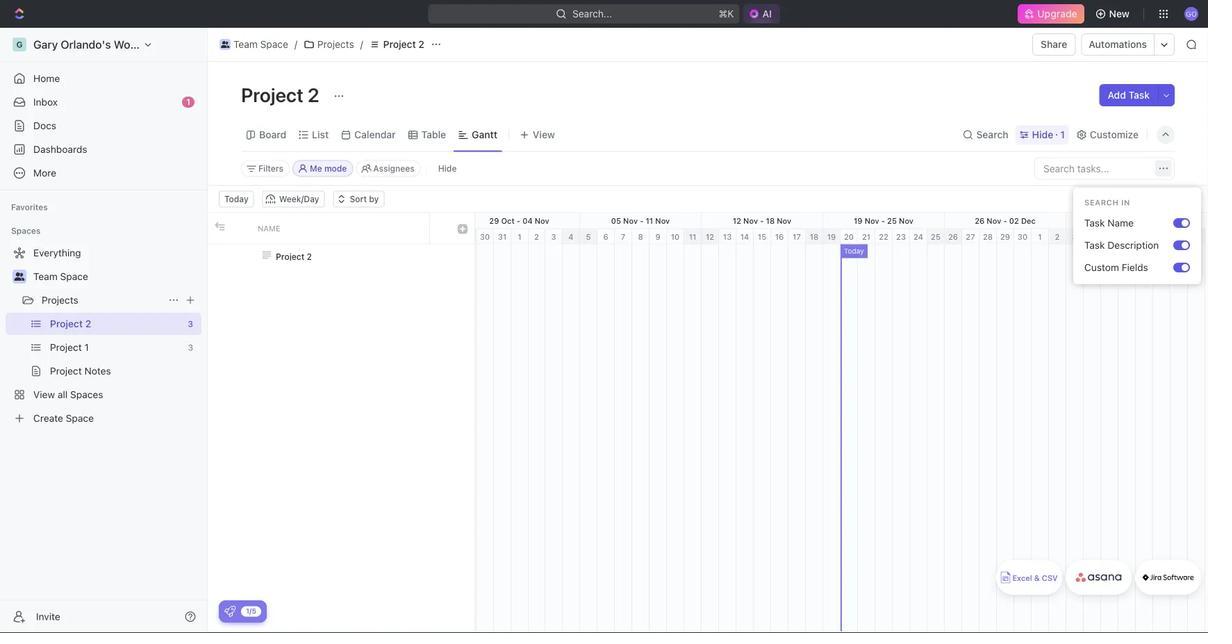 Task type: locate. For each thing, give the bounding box(es) containing it.
add task button
[[1100, 84, 1159, 106]]

csv
[[1042, 574, 1058, 583]]

board link
[[256, 125, 286, 145]]

1 horizontal spatial space
[[260, 39, 288, 50]]

excel & csv
[[1013, 574, 1058, 583]]

29 inside 29 oct - 04 nov element
[[489, 216, 499, 225]]

projects link
[[300, 36, 358, 53], [42, 289, 163, 311]]

14
[[741, 232, 750, 241]]

29 left "oct" on the top of page
[[489, 216, 499, 225]]

0 horizontal spatial 30
[[480, 232, 490, 241]]

task right add
[[1129, 89, 1150, 101]]

1 horizontal spatial projects link
[[300, 36, 358, 53]]

2 vertical spatial task
[[1085, 239, 1105, 251]]

12 for 12 nov - 18 nov
[[733, 216, 742, 225]]

30 for 1st '30' element from right
[[1018, 232, 1028, 241]]

2
[[419, 39, 425, 50], [308, 83, 320, 106], [535, 232, 539, 241], [1055, 232, 1060, 241], [307, 252, 312, 261]]

19 nov - 25 nov
[[854, 216, 914, 225]]

11 element down 10 dec - 16 dec element
[[1206, 229, 1209, 244]]

11 element
[[685, 229, 702, 244], [1206, 229, 1209, 244]]

0 vertical spatial project
[[383, 39, 416, 50]]

5
[[586, 232, 591, 241]]

0 vertical spatial projects
[[318, 39, 354, 50]]

- up 22
[[882, 216, 886, 225]]

1 vertical spatial projects link
[[42, 289, 163, 311]]

6 - from the left
[[1125, 216, 1129, 225]]

task
[[1129, 89, 1150, 101], [1085, 217, 1105, 229], [1085, 239, 1105, 251]]

2 - from the left
[[640, 216, 644, 225]]

1 horizontal spatial 18
[[810, 232, 819, 241]]

1 horizontal spatial 10
[[1193, 232, 1201, 241]]

1 vertical spatial today
[[844, 247, 864, 255]]

0 vertical spatial search
[[977, 129, 1009, 140]]

search
[[977, 129, 1009, 140], [1085, 198, 1119, 207]]

13
[[723, 232, 732, 241]]

invite
[[36, 611, 60, 622]]

0 horizontal spatial projects link
[[42, 289, 163, 311]]

1 - from the left
[[517, 216, 521, 225]]

29 for first 29 element from the right
[[1001, 232, 1011, 241]]

26 right 25 element
[[949, 232, 959, 241]]

task up 4 element
[[1085, 217, 1105, 229]]

13 element
[[719, 229, 737, 244]]

7 left 8 on the top right of the page
[[621, 232, 626, 241]]

1 horizontal spatial 19
[[854, 216, 863, 225]]

0 horizontal spatial 19
[[828, 232, 836, 241]]

1 dec from the left
[[1022, 216, 1036, 225]]

25 element
[[928, 229, 945, 244]]

- left 09
[[1125, 216, 1129, 225]]

0 horizontal spatial 29 element
[[459, 229, 477, 244]]

1 horizontal spatial /
[[360, 39, 363, 50]]

team right user group image
[[33, 271, 58, 282]]

12 left 13
[[706, 232, 715, 241]]

1 column header from the left
[[208, 213, 229, 244]]

projects
[[318, 39, 354, 50], [42, 294, 78, 306]]

0 horizontal spatial 10
[[671, 232, 680, 241]]

name
[[1108, 217, 1134, 229], [258, 224, 281, 233]]

12 element
[[702, 229, 719, 244]]

05 nov - 11 nov
[[611, 216, 670, 225]]

24 element
[[911, 229, 928, 244]]

custom
[[1085, 262, 1120, 273]]

0 horizontal spatial 7
[[621, 232, 626, 241]]

30 element left 31
[[477, 229, 494, 244]]

2 horizontal spatial 29
[[1001, 232, 1011, 241]]

add
[[1108, 89, 1127, 101]]

5 - from the left
[[1004, 216, 1008, 225]]

11 left 12 element
[[689, 232, 697, 241]]

2 / from the left
[[360, 39, 363, 50]]

25 right 24 element
[[931, 232, 941, 241]]

- left 04
[[517, 216, 521, 225]]

1 11 element from the left
[[685, 229, 702, 244]]

assignees button
[[356, 160, 421, 177]]

0 horizontal spatial 26
[[949, 232, 959, 241]]

2 column header from the left
[[229, 213, 250, 244]]

0 horizontal spatial search
[[977, 129, 1009, 140]]

project 2 inside project 2 link
[[383, 39, 425, 50]]

11 element left 13
[[685, 229, 702, 244]]

today
[[225, 194, 249, 204], [844, 247, 864, 255]]

0 horizontal spatial 30 element
[[477, 229, 494, 244]]

10
[[671, 232, 680, 241], [1193, 232, 1201, 241]]

9
[[656, 232, 661, 241], [1177, 232, 1182, 241]]

2 30 element from the left
[[1015, 229, 1032, 244]]

search in
[[1085, 198, 1131, 207]]

03 dec - 09 dec
[[1097, 216, 1158, 225]]

task name
[[1085, 217, 1134, 229]]

25 up the 22 element
[[888, 216, 897, 225]]

1 horizontal spatial 9
[[1177, 232, 1182, 241]]

3 nov from the left
[[656, 216, 670, 225]]

0 horizontal spatial projects
[[42, 294, 78, 306]]

1 horizontal spatial 11 element
[[1206, 229, 1209, 244]]

1 vertical spatial search
[[1085, 198, 1119, 207]]

0 vertical spatial team space
[[234, 39, 288, 50]]

1 horizontal spatial 7
[[1143, 232, 1147, 241]]

1 horizontal spatial 10 element
[[1189, 229, 1206, 244]]

7 right 6 element
[[1143, 232, 1147, 241]]

- left 02
[[1004, 216, 1008, 225]]

0 vertical spatial 25
[[888, 216, 897, 225]]

projects inside sidebar 'navigation'
[[42, 294, 78, 306]]

task inside 'button'
[[1085, 239, 1105, 251]]

task for task name
[[1085, 217, 1105, 229]]

0 horizontal spatial team
[[33, 271, 58, 282]]

2 29 element from the left
[[997, 229, 1015, 244]]

4 - from the left
[[882, 216, 886, 225]]

10 element
[[667, 229, 685, 244], [1189, 229, 1206, 244]]

1 vertical spatial team
[[33, 271, 58, 282]]

1 vertical spatial 25
[[931, 232, 941, 241]]

0 horizontal spatial 12
[[706, 232, 715, 241]]

- for 09
[[1125, 216, 1129, 225]]

1 30 from the left
[[480, 232, 490, 241]]

0 horizontal spatial 11 element
[[685, 229, 702, 244]]

12 nov - 18 nov
[[733, 216, 792, 225]]

10 element down 10 dec - 16 dec element
[[1189, 229, 1206, 244]]

10 element left 12 element
[[667, 229, 685, 244]]

2 vertical spatial project
[[276, 252, 305, 261]]

2 3 from the left
[[1073, 232, 1078, 241]]

hide
[[1033, 129, 1054, 140], [438, 164, 457, 173]]

2 11 element from the left
[[1206, 229, 1209, 244]]

0 horizontal spatial 9
[[656, 232, 661, 241]]

project inside cell
[[276, 252, 305, 261]]

search inside button
[[977, 129, 1009, 140]]

0 horizontal spatial /
[[295, 39, 297, 50]]

hide for hide 1
[[1033, 129, 1054, 140]]

11
[[646, 216, 653, 225], [689, 232, 697, 241]]

0 vertical spatial 11
[[646, 216, 653, 225]]

favorites
[[11, 202, 48, 212]]

2 horizontal spatial dec
[[1143, 216, 1158, 225]]

1 horizontal spatial 12
[[733, 216, 742, 225]]

0 vertical spatial 18
[[766, 216, 775, 225]]

1 vertical spatial 18
[[810, 232, 819, 241]]

hide 1
[[1033, 129, 1065, 140]]

project 2 inside cell
[[276, 252, 312, 261]]

list
[[312, 129, 329, 140]]

2 nov from the left
[[624, 216, 638, 225]]

18 right 17 element
[[810, 232, 819, 241]]

project
[[383, 39, 416, 50], [241, 83, 304, 106], [276, 252, 305, 261]]

25
[[888, 216, 897, 225], [931, 232, 941, 241]]

30 for first '30' element
[[480, 232, 490, 241]]

custom fields button
[[1079, 256, 1174, 279]]

dec right 02
[[1022, 216, 1036, 225]]

30 element
[[477, 229, 494, 244], [1015, 229, 1032, 244]]

29 element left 31
[[459, 229, 477, 244]]

0 horizontal spatial team space
[[33, 271, 88, 282]]

0 vertical spatial projects link
[[300, 36, 358, 53]]

search up 03
[[1085, 198, 1119, 207]]

1 horizontal spatial 3
[[1073, 232, 1078, 241]]

team space link
[[216, 36, 292, 53], [33, 266, 199, 288]]

24
[[914, 232, 924, 241]]

team right user group icon
[[234, 39, 258, 50]]

tree inside sidebar 'navigation'
[[6, 242, 202, 430]]

12 nov - 18 nov element
[[702, 213, 824, 228]]

dec inside 26 nov - 02 dec element
[[1022, 216, 1036, 225]]

customize
[[1090, 129, 1139, 140]]

0 horizontal spatial 25
[[888, 216, 897, 225]]

1 vertical spatial 26
[[949, 232, 959, 241]]

6 element
[[1119, 229, 1136, 244]]

16 element
[[772, 229, 789, 244]]

1 horizontal spatial today
[[844, 247, 864, 255]]

1 7 from the left
[[621, 232, 626, 241]]

9 right 8 element at the right of the page
[[1177, 232, 1182, 241]]

name inside "column header"
[[258, 224, 281, 233]]

nov
[[535, 216, 550, 225], [624, 216, 638, 225], [656, 216, 670, 225], [744, 216, 758, 225], [777, 216, 792, 225], [865, 216, 880, 225], [899, 216, 914, 225], [987, 216, 1002, 225]]

Search tasks... text field
[[1036, 158, 1175, 179]]

1 horizontal spatial 30
[[1018, 232, 1028, 241]]

0 horizontal spatial 10 element
[[667, 229, 685, 244]]

column header
[[208, 213, 229, 244], [229, 213, 250, 244], [430, 213, 451, 244], [451, 213, 475, 244]]

1 vertical spatial projects
[[42, 294, 78, 306]]

 image left 31
[[458, 224, 468, 234]]

29 element
[[459, 229, 477, 244], [997, 229, 1015, 244]]

1 horizontal spatial projects
[[318, 39, 354, 50]]

30 element down 02
[[1015, 229, 1032, 244]]

hide down table
[[438, 164, 457, 173]]

1 vertical spatial 11
[[689, 232, 697, 241]]

1 horizontal spatial name
[[1108, 217, 1134, 229]]

user group image
[[14, 272, 25, 281]]

/
[[295, 39, 297, 50], [360, 39, 363, 50]]

1 vertical spatial hide
[[438, 164, 457, 173]]

2 vertical spatial project 2
[[276, 252, 312, 261]]

search left hide 1
[[977, 129, 1009, 140]]

30 left 31
[[480, 232, 490, 241]]

26 up 28
[[975, 216, 985, 225]]

0 vertical spatial project 2
[[383, 39, 425, 50]]

dec for 02
[[1022, 216, 1036, 225]]

1 30 element from the left
[[477, 229, 494, 244]]

today button
[[219, 191, 254, 207]]

3
[[551, 232, 556, 241], [1073, 232, 1078, 241]]

- up 15
[[760, 216, 764, 225]]

29 oct - 04 nov
[[489, 216, 550, 225]]

10 down 10 dec - 16 dec element
[[1193, 232, 1201, 241]]

29 down "26 nov - 02 dec"
[[1001, 232, 1011, 241]]

29 oct - 04 nov element
[[459, 213, 580, 228]]

1 vertical spatial 12
[[706, 232, 715, 241]]

share
[[1041, 39, 1068, 50]]

1 horizontal spatial dec
[[1109, 216, 1123, 225]]

- for 02
[[1004, 216, 1008, 225]]

tree containing team space
[[6, 242, 202, 430]]

1 horizontal spatial  image
[[458, 224, 468, 234]]

0 horizontal spatial hide
[[438, 164, 457, 173]]

15
[[758, 232, 767, 241]]

0 horizontal spatial 11
[[646, 216, 653, 225]]

1 10 from the left
[[671, 232, 680, 241]]

dec right 03
[[1109, 216, 1123, 225]]

space right user group image
[[60, 271, 88, 282]]

team
[[234, 39, 258, 50], [33, 271, 58, 282]]

task up custom
[[1085, 239, 1105, 251]]

10 right 8 on the top right of the page
[[671, 232, 680, 241]]

29 left 31
[[463, 232, 473, 241]]

12 for 12
[[706, 232, 715, 241]]

19 up 21
[[854, 216, 863, 225]]

home link
[[6, 67, 202, 90]]

0 vertical spatial 12
[[733, 216, 742, 225]]

hide inside button
[[438, 164, 457, 173]]

0 vertical spatial 26
[[975, 216, 985, 225]]

02
[[1010, 216, 1020, 225]]

1 horizontal spatial hide
[[1033, 129, 1054, 140]]

18 element
[[806, 229, 824, 244]]

dec
[[1022, 216, 1036, 225], [1109, 216, 1123, 225], [1143, 216, 1158, 225]]

1 horizontal spatial 30 element
[[1015, 229, 1032, 244]]

- for 11
[[640, 216, 644, 225]]

tree
[[6, 242, 202, 430]]

0 horizontal spatial name
[[258, 224, 281, 233]]

customize button
[[1072, 125, 1143, 145]]

7
[[621, 232, 626, 241], [1143, 232, 1147, 241]]

project 2 tree grid
[[208, 213, 475, 631]]

26 element
[[945, 229, 963, 244]]

1 inside sidebar 'navigation'
[[186, 97, 190, 107]]

14 element
[[737, 229, 754, 244]]

26 inside 26 nov - 02 dec element
[[975, 216, 985, 225]]

3 - from the left
[[760, 216, 764, 225]]

3 left 4
[[551, 232, 556, 241]]

3 left 4 element
[[1073, 232, 1078, 241]]

22 element
[[876, 229, 893, 244]]

1 vertical spatial project
[[241, 83, 304, 106]]

10 for second the 10 element from the right
[[671, 232, 680, 241]]

8
[[638, 232, 643, 241]]

1 horizontal spatial 29 element
[[997, 229, 1015, 244]]

team space right user group icon
[[234, 39, 288, 50]]

3 dec from the left
[[1143, 216, 1158, 225]]

1 vertical spatial task
[[1085, 217, 1105, 229]]

1 horizontal spatial 29
[[489, 216, 499, 225]]

1 3 from the left
[[551, 232, 556, 241]]

excel & csv link
[[997, 560, 1063, 595]]

team space right user group image
[[33, 271, 88, 282]]

0 horizontal spatial space
[[60, 271, 88, 282]]

05
[[611, 216, 621, 225]]

0 horizontal spatial 3
[[551, 232, 556, 241]]

search for search
[[977, 129, 1009, 140]]

30 down 02
[[1018, 232, 1028, 241]]

- up 8 on the top right of the page
[[640, 216, 644, 225]]

26 inside 26 element
[[949, 232, 959, 241]]

 image down today button
[[215, 221, 225, 231]]

0 vertical spatial team
[[234, 39, 258, 50]]

1 vertical spatial 19
[[828, 232, 836, 241]]

18 up '15' element
[[766, 216, 775, 225]]

0 vertical spatial today
[[225, 194, 249, 204]]

spaces
[[11, 226, 41, 236]]

0 horizontal spatial today
[[225, 194, 249, 204]]

19 right 18 'element'
[[828, 232, 836, 241]]

18
[[766, 216, 775, 225], [810, 232, 819, 241]]

automations button
[[1082, 34, 1154, 55]]

0 vertical spatial team space link
[[216, 36, 292, 53]]

hide right search button
[[1033, 129, 1054, 140]]

0 horizontal spatial dec
[[1022, 216, 1036, 225]]

29
[[489, 216, 499, 225], [463, 232, 473, 241], [1001, 232, 1011, 241]]

home
[[33, 73, 60, 84]]

user group image
[[221, 41, 230, 48]]

space right user group icon
[[260, 39, 288, 50]]

sidebar navigation
[[0, 28, 208, 633]]

2 10 from the left
[[1193, 232, 1201, 241]]

0 vertical spatial hide
[[1033, 129, 1054, 140]]

 image
[[215, 221, 225, 231], [458, 224, 468, 234]]

0 horizontal spatial team space link
[[33, 266, 199, 288]]

11 right 05
[[646, 216, 653, 225]]

⌘k
[[719, 8, 734, 19]]

2 inside project 2 link
[[419, 39, 425, 50]]

9 right 8 on the top right of the page
[[656, 232, 661, 241]]

project 2
[[383, 39, 425, 50], [241, 83, 324, 106], [276, 252, 312, 261]]

29 element down 26 nov - 02 dec element
[[997, 229, 1015, 244]]

dec right 09
[[1143, 216, 1158, 225]]

0 horizontal spatial 29
[[463, 232, 473, 241]]

03
[[1097, 216, 1107, 225]]

1 horizontal spatial team
[[234, 39, 258, 50]]

inbox
[[33, 96, 58, 108]]

1 horizontal spatial search
[[1085, 198, 1119, 207]]

2 30 from the left
[[1018, 232, 1028, 241]]

26
[[975, 216, 985, 225], [949, 232, 959, 241]]

-
[[517, 216, 521, 225], [640, 216, 644, 225], [760, 216, 764, 225], [882, 216, 886, 225], [1004, 216, 1008, 225], [1125, 216, 1129, 225]]

- for 25
[[882, 216, 886, 225]]

0 vertical spatial 19
[[854, 216, 863, 225]]

1 horizontal spatial 26
[[975, 216, 985, 225]]

1 vertical spatial team space
[[33, 271, 88, 282]]

today inside button
[[225, 194, 249, 204]]

12 up 14
[[733, 216, 742, 225]]

1 vertical spatial space
[[60, 271, 88, 282]]



Task type: describe. For each thing, give the bounding box(es) containing it.
task description button
[[1079, 234, 1174, 256]]

table
[[422, 129, 446, 140]]

- for 18
[[760, 216, 764, 225]]

task name button
[[1079, 212, 1174, 234]]

description
[[1108, 239, 1160, 251]]

upgrade link
[[1018, 4, 1085, 24]]

space inside 'tree'
[[60, 271, 88, 282]]

add task
[[1108, 89, 1150, 101]]

onboarding checklist button image
[[225, 606, 236, 617]]

6
[[604, 232, 609, 241]]

1 9 from the left
[[656, 232, 661, 241]]

2 dec from the left
[[1109, 216, 1123, 225]]

0 vertical spatial task
[[1129, 89, 1150, 101]]

search button
[[959, 125, 1013, 145]]

search...
[[573, 8, 612, 19]]

1 29 element from the left
[[459, 229, 477, 244]]

27 element
[[963, 229, 980, 244]]

task description
[[1085, 239, 1160, 251]]

26 nov - 02 dec
[[975, 216, 1036, 225]]

26 nov - 02 dec element
[[945, 213, 1067, 228]]

team inside sidebar 'navigation'
[[33, 271, 58, 282]]

project 2 - 0.00% row
[[208, 244, 475, 269]]

1 10 element from the left
[[667, 229, 685, 244]]

excel
[[1013, 574, 1033, 583]]

8 element
[[1154, 229, 1171, 244]]

gantt
[[472, 129, 498, 140]]

1 horizontal spatial 25
[[931, 232, 941, 241]]

new button
[[1090, 3, 1138, 25]]

17 element
[[789, 229, 806, 244]]

hide button
[[433, 160, 462, 177]]

4 column header from the left
[[451, 213, 475, 244]]

27
[[966, 232, 976, 241]]

task for task description
[[1085, 239, 1105, 251]]

docs link
[[6, 115, 202, 137]]

team space inside sidebar 'navigation'
[[33, 271, 88, 282]]

1 vertical spatial project 2
[[241, 83, 324, 106]]

19 for 19
[[828, 232, 836, 241]]

dashboards
[[33, 144, 87, 155]]

20 element
[[841, 229, 858, 244]]

31 element
[[494, 229, 512, 244]]

dashboards link
[[6, 138, 202, 161]]

2 9 from the left
[[1177, 232, 1182, 241]]

19 for 19 nov - 25 nov
[[854, 216, 863, 225]]

8 nov from the left
[[987, 216, 1002, 225]]

19 nov - 25 nov element
[[824, 213, 945, 228]]

17
[[793, 232, 801, 241]]

favorites button
[[6, 199, 53, 215]]

7 nov from the left
[[899, 216, 914, 225]]

11 element containing 11
[[685, 229, 702, 244]]

onboarding checklist button element
[[225, 606, 236, 617]]

19 element
[[824, 229, 841, 244]]

automations
[[1089, 39, 1148, 50]]

4 element
[[1084, 229, 1102, 244]]

28 element
[[980, 229, 997, 244]]

15 element
[[754, 229, 772, 244]]

project 2 cell
[[250, 244, 430, 269]]

3 column header from the left
[[430, 213, 451, 244]]

29 for 29 oct - 04 nov
[[489, 216, 499, 225]]

new
[[1110, 8, 1130, 19]]

calendar link
[[352, 125, 396, 145]]

1 nov from the left
[[535, 216, 550, 225]]

23
[[897, 232, 906, 241]]

0 horizontal spatial  image
[[215, 221, 225, 231]]

list link
[[309, 125, 329, 145]]

0 vertical spatial space
[[260, 39, 288, 50]]

10 dec - 16 dec element
[[1189, 213, 1209, 228]]

oct
[[501, 216, 515, 225]]

2 10 element from the left
[[1189, 229, 1206, 244]]

4 nov from the left
[[744, 216, 758, 225]]

&
[[1035, 574, 1040, 583]]

projects link inside sidebar 'navigation'
[[42, 289, 163, 311]]

name row
[[208, 213, 475, 244]]

03 dec - 09 dec element
[[1067, 213, 1189, 228]]

18 inside 'element'
[[810, 232, 819, 241]]

calendar
[[355, 129, 396, 140]]

2 inside the project 2 cell
[[307, 252, 312, 261]]

share button
[[1033, 33, 1076, 56]]

5 element
[[1102, 229, 1119, 244]]

table link
[[419, 125, 446, 145]]

fields
[[1122, 262, 1149, 273]]

search for search in
[[1085, 198, 1119, 207]]

23 element
[[893, 229, 911, 244]]

project 2 link
[[366, 36, 428, 53]]

board
[[259, 129, 286, 140]]

name column header
[[250, 213, 430, 244]]

09
[[1131, 216, 1141, 225]]

22
[[879, 232, 889, 241]]

in
[[1122, 198, 1131, 207]]

26 for 26
[[949, 232, 959, 241]]

26 for 26 nov - 02 dec
[[975, 216, 985, 225]]

0 horizontal spatial 18
[[766, 216, 775, 225]]

21
[[862, 232, 871, 241]]

10 for first the 10 element from the right
[[1193, 232, 1201, 241]]

dec for 09
[[1143, 216, 1158, 225]]

1 vertical spatial team space link
[[33, 266, 199, 288]]

31
[[498, 232, 507, 241]]

1/5
[[246, 607, 256, 615]]

28
[[983, 232, 993, 241]]

assignees
[[373, 164, 415, 173]]

04
[[523, 216, 533, 225]]

4
[[569, 232, 574, 241]]

2 7 from the left
[[1143, 232, 1147, 241]]

hide for hide
[[438, 164, 457, 173]]

1 horizontal spatial 11
[[689, 232, 697, 241]]

6 nov from the left
[[865, 216, 880, 225]]

- for 04
[[517, 216, 521, 225]]

21 element
[[858, 229, 876, 244]]

upgrade
[[1038, 8, 1078, 19]]

name inside button
[[1108, 217, 1134, 229]]

05 nov - 11 nov element
[[580, 213, 702, 228]]

1 horizontal spatial team space link
[[216, 36, 292, 53]]

1 / from the left
[[295, 39, 297, 50]]

gantt link
[[469, 125, 498, 145]]

docs
[[33, 120, 56, 131]]

29 for 2nd 29 element from the right
[[463, 232, 473, 241]]

5 nov from the left
[[777, 216, 792, 225]]

1 horizontal spatial team space
[[234, 39, 288, 50]]

20
[[844, 232, 854, 241]]

16
[[775, 232, 784, 241]]

custom fields
[[1085, 262, 1149, 273]]



Task type: vqa. For each thing, say whether or not it's contained in the screenshot.
1st 11 element from the left
yes



